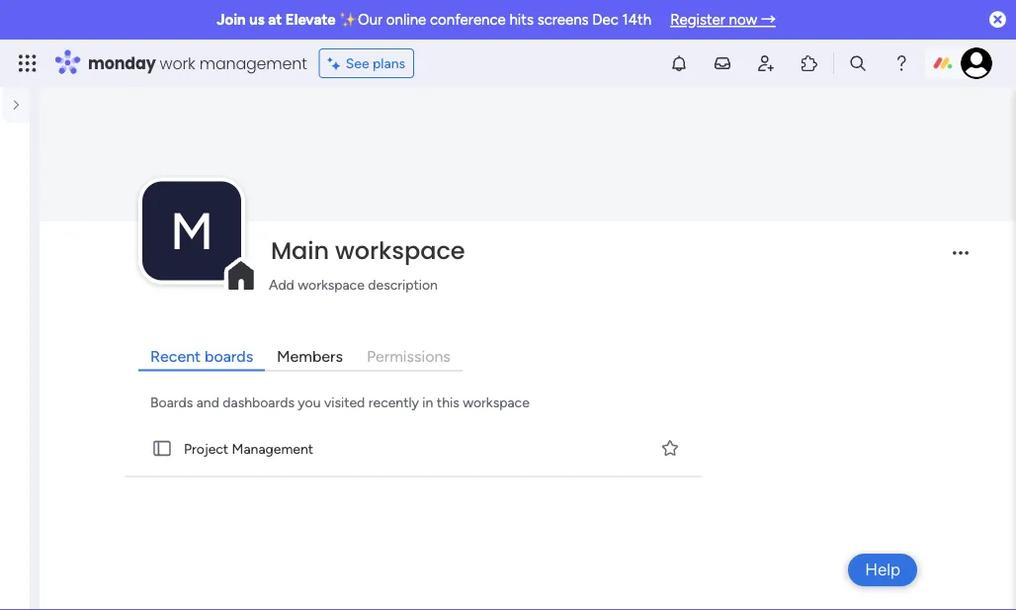 Task type: locate. For each thing, give the bounding box(es) containing it.
add workspace description
[[269, 277, 438, 294]]

screens
[[538, 11, 589, 29]]

apps image
[[800, 53, 820, 73]]

2 vertical spatial workspace
[[463, 394, 530, 411]]

workspace down main
[[298, 277, 365, 294]]

→
[[762, 11, 776, 29]]

permissions
[[367, 347, 451, 366]]

workspace options image
[[20, 196, 40, 216]]

now
[[730, 11, 758, 29]]

boards and dashboards you visited recently in this workspace
[[150, 394, 530, 411]]

this
[[437, 394, 460, 411]]

option
[[0, 276, 30, 280]]

container image
[[19, 196, 39, 216]]

bob builder image
[[961, 47, 993, 79]]

management
[[200, 52, 307, 74]]

conference
[[430, 11, 506, 29]]

dashboards
[[223, 394, 295, 411]]

invite members image
[[757, 53, 776, 73]]

work
[[160, 52, 195, 74]]

workspace up description
[[335, 234, 465, 267]]

m button
[[142, 182, 241, 281]]

in
[[423, 394, 434, 411]]

elevate
[[286, 11, 336, 29]]

inbox image
[[713, 53, 733, 73]]

workspace for add
[[298, 277, 365, 294]]

workspace right this at the bottom left of the page
[[463, 394, 530, 411]]

see
[[346, 55, 370, 72]]

our
[[358, 11, 383, 29]]

0 vertical spatial workspace
[[335, 234, 465, 267]]

notifications image
[[670, 53, 689, 73]]

list box
[[0, 273, 40, 578]]

management
[[232, 440, 314, 457]]

1 vertical spatial workspace
[[298, 277, 365, 294]]

see plans button
[[319, 48, 415, 78]]

recent boards
[[150, 347, 253, 366]]

us
[[249, 11, 265, 29]]

dec
[[593, 11, 619, 29]]

workspace
[[335, 234, 465, 267], [298, 277, 365, 294], [463, 394, 530, 411]]

public board image
[[151, 438, 173, 460]]

register now → link
[[671, 11, 776, 29]]

register now →
[[671, 11, 776, 29]]

hits
[[510, 11, 534, 29]]

join
[[217, 11, 246, 29]]

m
[[170, 200, 214, 262]]

add to favorites image
[[661, 438, 680, 458]]

main workspace
[[271, 234, 465, 267]]

join us at elevate ✨ our online conference hits screens dec 14th
[[217, 11, 652, 29]]



Task type: describe. For each thing, give the bounding box(es) containing it.
project management link
[[122, 421, 706, 477]]

search everything image
[[849, 53, 868, 73]]

description
[[368, 277, 438, 294]]

help
[[866, 560, 901, 580]]

workspace for main
[[335, 234, 465, 267]]

project
[[184, 440, 229, 457]]

boards
[[205, 347, 253, 366]]

14th
[[623, 11, 652, 29]]

online
[[387, 11, 427, 29]]

recent
[[150, 347, 201, 366]]

you
[[298, 394, 321, 411]]

plans
[[373, 55, 406, 72]]

monday
[[88, 52, 156, 74]]

help button
[[849, 554, 918, 587]]

✨
[[340, 11, 354, 29]]

Main workspace field
[[266, 234, 937, 267]]

select product image
[[18, 53, 38, 73]]

main
[[271, 234, 329, 267]]

recently
[[369, 394, 419, 411]]

visited
[[324, 394, 365, 411]]

members
[[277, 347, 343, 366]]

register
[[671, 11, 726, 29]]

project management
[[184, 440, 314, 457]]

monday work management
[[88, 52, 307, 74]]

at
[[268, 11, 282, 29]]

workspace image
[[142, 182, 241, 281]]

boards
[[150, 394, 193, 411]]

add
[[269, 277, 295, 294]]

and
[[197, 394, 219, 411]]

help image
[[892, 53, 912, 73]]

v2 ellipsis image
[[954, 252, 969, 268]]

see plans
[[346, 55, 406, 72]]



Task type: vqa. For each thing, say whether or not it's contained in the screenshot.
Register now →
yes



